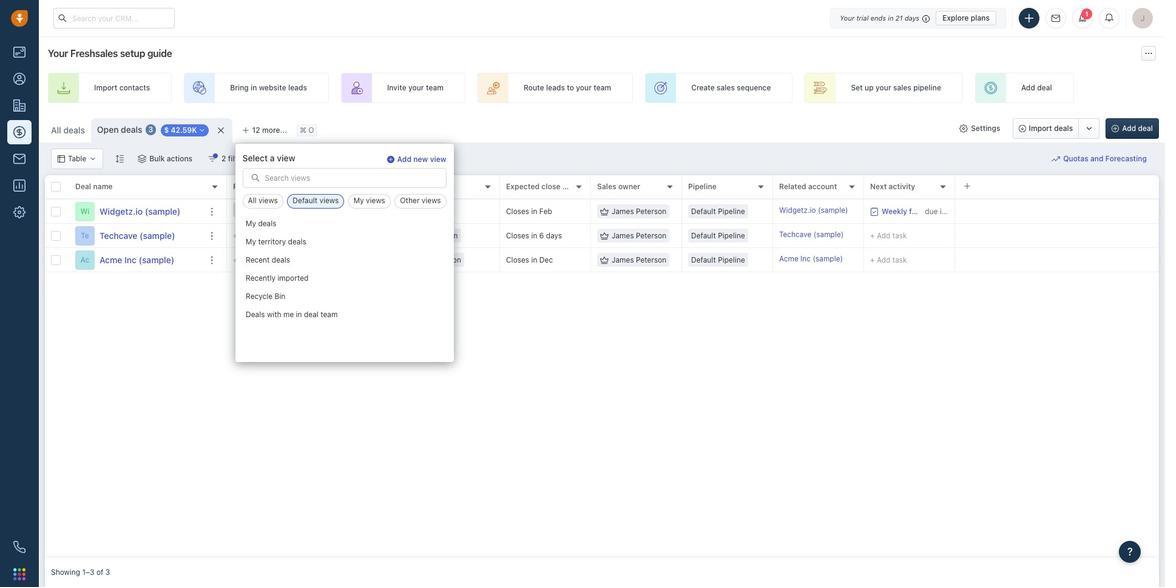 Task type: locate. For each thing, give the bounding box(es) containing it.
1 horizontal spatial acme
[[780, 254, 799, 263]]

container_wx8msf4aqz5i3rn1 image inside $ 42.59k button
[[198, 127, 206, 134]]

widgetz.io down deal name row
[[100, 206, 143, 216]]

container_wx8msf4aqz5i3rn1 image
[[138, 155, 146, 163], [208, 155, 217, 163], [1052, 155, 1061, 163], [58, 155, 65, 163], [89, 155, 97, 163], [600, 207, 609, 216], [871, 207, 879, 216], [600, 256, 609, 264]]

days right due
[[955, 207, 971, 216]]

your
[[840, 14, 855, 22], [48, 48, 68, 59]]

1 vertical spatial 2
[[949, 207, 953, 216]]

your left freshsales
[[48, 48, 68, 59]]

explore plans link
[[936, 11, 997, 25]]

1 peterson from the top
[[636, 207, 667, 216]]

0 horizontal spatial widgetz.io
[[100, 206, 143, 216]]

techcave (sample) inside row group
[[100, 230, 175, 241]]

1 horizontal spatial techcave
[[780, 230, 812, 239]]

your for your freshsales setup guide
[[48, 48, 68, 59]]

1 vertical spatial task
[[893, 255, 907, 264]]

0 vertical spatial james
[[612, 207, 634, 216]]

task for techcave (sample)
[[893, 231, 907, 240]]

filters
[[228, 154, 249, 163]]

to up recently at the top of the page
[[259, 256, 266, 265]]

1 your from the left
[[409, 83, 424, 93]]

1 horizontal spatial deal
[[1038, 83, 1053, 93]]

0 horizontal spatial deal
[[75, 182, 91, 192]]

your right invite at the left top
[[409, 83, 424, 93]]

views for all views
[[259, 196, 278, 206]]

0 horizontal spatial techcave (sample) link
[[100, 230, 175, 242]]

0 horizontal spatial widgetz.io (sample)
[[100, 206, 181, 216]]

1 horizontal spatial 3
[[148, 125, 153, 134]]

james peterson for closes in 6 days
[[612, 231, 667, 240]]

2 filters applied button
[[200, 149, 284, 169]]

1 vertical spatial + add task
[[871, 255, 907, 264]]

add deal up import deals button
[[1022, 83, 1053, 93]]

default inside the press space to select this row. row
[[692, 207, 716, 216]]

container_wx8msf4aqz5i3rn1 image right 42.59k
[[198, 127, 206, 134]]

deal right me
[[304, 311, 318, 320]]

wi
[[80, 207, 90, 216]]

peterson inside the press space to select this row. row
[[636, 207, 667, 216]]

deal up import deals button
[[1038, 83, 1053, 93]]

import left contacts at the left top of the page
[[94, 83, 117, 93]]

in for closes in 6 days
[[532, 231, 538, 240]]

2 vertical spatial my
[[246, 238, 256, 247]]

views up new
[[422, 196, 441, 206]]

1 + click to add from the top
[[233, 231, 281, 240]]

my deals
[[246, 219, 276, 229]]

3 default pipeline from the top
[[692, 256, 745, 265]]

my
[[354, 196, 364, 206], [246, 219, 256, 229], [246, 238, 256, 247]]

in for closes in feb
[[532, 207, 538, 216]]

1 horizontal spatial 2
[[949, 207, 953, 216]]

peterson for closes in 6 days
[[636, 231, 667, 240]]

views up 200,000
[[366, 196, 385, 206]]

container_wx8msf4aqz5i3rn1 image right the dec
[[600, 256, 609, 264]]

0 vertical spatial james peterson
[[612, 207, 667, 216]]

deal up other views
[[415, 182, 431, 192]]

deal for deal stage
[[415, 182, 431, 192]]

your right route on the left
[[576, 83, 592, 93]]

website
[[259, 83, 286, 93]]

views for default views
[[320, 196, 339, 206]]

closes for closes in dec
[[506, 256, 530, 265]]

1 horizontal spatial leads
[[546, 83, 565, 93]]

add inside button
[[1123, 124, 1137, 133]]

to right route on the left
[[567, 83, 574, 93]]

expected close date
[[506, 182, 579, 192]]

closes down expected
[[506, 207, 530, 216]]

deal inside the add deal button
[[1139, 124, 1154, 133]]

container_wx8msf4aqz5i3rn1 image inside quotas and forecasting "link"
[[1052, 155, 1061, 163]]

1 horizontal spatial view
[[430, 155, 447, 164]]

2 + click to add from the top
[[233, 256, 281, 265]]

your right up
[[876, 83, 892, 93]]

1 add from the top
[[268, 231, 281, 240]]

in left 6
[[532, 231, 538, 240]]

closes in feb
[[506, 207, 552, 216]]

2 views from the left
[[320, 196, 339, 206]]

view
[[277, 153, 295, 163], [430, 155, 447, 164]]

techcave (sample) inside $ 200,000 row group
[[780, 230, 844, 239]]

0 vertical spatial import
[[94, 83, 117, 93]]

2 james from the top
[[612, 231, 634, 240]]

widgetz.io (sample) down related account
[[780, 206, 849, 215]]

1 closes from the top
[[506, 207, 530, 216]]

0 vertical spatial all
[[51, 125, 61, 135]]

widgetz.io down the related
[[780, 206, 816, 215]]

route leads to your team
[[524, 83, 612, 93]]

your inside set up your sales pipeline link
[[876, 83, 892, 93]]

0 vertical spatial + add task
[[871, 231, 907, 240]]

1 horizontal spatial your
[[840, 14, 855, 22]]

to for qualification
[[259, 256, 266, 265]]

techcave (sample) down deal name row
[[100, 230, 175, 241]]

add deal inside button
[[1123, 124, 1154, 133]]

recently imported
[[246, 274, 308, 283]]

1 vertical spatial to
[[259, 231, 266, 240]]

widgetz.io (sample) link down related account
[[780, 205, 849, 218]]

3 up bulk
[[148, 125, 153, 134]]

0 vertical spatial task
[[893, 231, 907, 240]]

row group inside $ 200,000 grid
[[45, 200, 227, 273]]

1 click from the top
[[240, 231, 257, 240]]

days right 21
[[905, 14, 920, 22]]

setup
[[120, 48, 145, 59]]

deal name column header
[[69, 175, 227, 200]]

3 right 'of'
[[106, 569, 110, 578]]

1 horizontal spatial all
[[248, 196, 257, 206]]

2 vertical spatial days
[[546, 231, 562, 240]]

2 right due
[[949, 207, 953, 216]]

bring in website leads
[[230, 83, 307, 93]]

trial
[[857, 14, 869, 22]]

1 horizontal spatial acme inc (sample)
[[780, 254, 843, 263]]

sales left 'pipeline'
[[894, 83, 912, 93]]

sales inside 'create sales sequence' link
[[717, 83, 735, 93]]

3 deal from the left
[[415, 182, 431, 192]]

1 task from the top
[[893, 231, 907, 240]]

1 views from the left
[[259, 196, 278, 206]]

techcave (sample) down related account
[[780, 230, 844, 239]]

0 horizontal spatial leads
[[288, 83, 307, 93]]

add down my territory deals
[[268, 256, 281, 265]]

new
[[414, 155, 428, 164]]

contacts
[[119, 83, 150, 93]]

1 vertical spatial + click to add
[[233, 256, 281, 265]]

0 horizontal spatial acme
[[100, 255, 122, 265]]

your trial ends in 21 days
[[840, 14, 920, 22]]

container_wx8msf4aqz5i3rn1 image down sales
[[600, 232, 609, 240]]

0 horizontal spatial techcave (sample)
[[100, 230, 175, 241]]

1 vertical spatial import
[[1029, 124, 1053, 133]]

hat
[[251, 205, 262, 215]]

my for my views
[[354, 196, 364, 206]]

pipeline for acme
[[718, 256, 745, 265]]

acme inc (sample) inside $ 200,000 row group
[[780, 254, 843, 263]]

cell
[[956, 200, 1160, 223], [318, 224, 409, 248], [956, 224, 1160, 248], [318, 248, 409, 272], [956, 248, 1160, 272]]

closes inside the press space to select this row. row
[[506, 207, 530, 216]]

2 your from the left
[[576, 83, 592, 93]]

2 vertical spatial james
[[612, 256, 634, 265]]

your left the trial
[[840, 14, 855, 22]]

3 peterson from the top
[[636, 256, 667, 265]]

1 vertical spatial $
[[324, 206, 330, 217]]

owner
[[619, 182, 641, 192]]

bulk actions button
[[130, 149, 200, 169]]

my territory deals
[[246, 238, 306, 247]]

techcave (sample) link down related account
[[780, 229, 844, 242]]

0 horizontal spatial 2
[[222, 154, 226, 163]]

techcave (sample) link inside $ 200,000 row group
[[780, 229, 844, 242]]

deal name row
[[45, 175, 227, 200]]

container_wx8msf4aqz5i3rn1 image inside $ 200,000 row group
[[600, 232, 609, 240]]

deal for deal name
[[75, 182, 91, 192]]

closes
[[506, 207, 530, 216], [506, 231, 530, 240], [506, 256, 530, 265]]

1 horizontal spatial techcave (sample)
[[780, 230, 844, 239]]

add for negotiation
[[268, 231, 281, 240]]

container_wx8msf4aqz5i3rn1 image left settings on the right
[[960, 124, 969, 133]]

42.59k
[[171, 125, 197, 135]]

1 horizontal spatial sales
[[894, 83, 912, 93]]

1 james from the top
[[612, 207, 634, 216]]

+ click to add up recently at the top of the page
[[233, 256, 281, 265]]

peterson for closes in dec
[[636, 256, 667, 265]]

widgetz.io (sample) inside $ 200,000 row group
[[780, 206, 849, 215]]

closes left the dec
[[506, 256, 530, 265]]

other views button
[[395, 195, 447, 209]]

1 deal from the left
[[75, 182, 91, 192]]

views down 'deal value'
[[320, 196, 339, 206]]

container_wx8msf4aqz5i3rn1 image right table
[[89, 155, 97, 163]]

default
[[293, 196, 318, 206], [692, 207, 716, 216], [692, 231, 716, 240], [692, 256, 716, 265]]

deals for my deals
[[258, 219, 276, 229]]

deal left name at top
[[75, 182, 91, 192]]

all views button
[[243, 195, 283, 209]]

0 horizontal spatial widgetz.io (sample) link
[[100, 206, 181, 218]]

+ add task for acme inc (sample)
[[871, 255, 907, 264]]

2 vertical spatial closes
[[506, 256, 530, 265]]

1 vertical spatial james peterson
[[612, 231, 667, 240]]

techcave
[[780, 230, 812, 239], [100, 230, 137, 241]]

1 default pipeline from the top
[[692, 207, 745, 216]]

days for due in 2 days
[[955, 207, 971, 216]]

my up recent
[[246, 238, 256, 247]]

1 horizontal spatial team
[[426, 83, 444, 93]]

more...
[[262, 126, 287, 135]]

3 james from the top
[[612, 256, 634, 265]]

$ down default views
[[324, 206, 330, 217]]

1 horizontal spatial techcave (sample) link
[[780, 229, 844, 242]]

deals
[[246, 311, 265, 320]]

james peterson for closes in feb
[[612, 207, 667, 216]]

in right me
[[296, 311, 302, 320]]

2 horizontal spatial deal
[[415, 182, 431, 192]]

closes for closes in 6 days
[[506, 231, 530, 240]]

0 horizontal spatial $
[[164, 125, 169, 135]]

sales
[[717, 83, 735, 93], [894, 83, 912, 93]]

all inside button
[[248, 196, 257, 206]]

Search views search field
[[243, 169, 446, 188]]

2 + add task from the top
[[871, 255, 907, 264]]

1 horizontal spatial widgetz.io
[[780, 206, 816, 215]]

techcave inside $ 200,000 row group
[[780, 230, 812, 239]]

techcave right te in the top of the page
[[100, 230, 137, 241]]

all for all views
[[248, 196, 257, 206]]

0 vertical spatial peterson
[[636, 207, 667, 216]]

techcave (sample) link
[[780, 229, 844, 242], [100, 230, 175, 242]]

set
[[851, 83, 863, 93]]

container_wx8msf4aqz5i3rn1 image
[[960, 124, 969, 133], [198, 127, 206, 134], [292, 155, 301, 163], [600, 232, 609, 240]]

2 leads from the left
[[546, 83, 565, 93]]

12 more...
[[252, 126, 287, 135]]

recycle
[[246, 292, 272, 301]]

1 vertical spatial add deal
[[1123, 124, 1154, 133]]

quotas and forecasting link
[[1052, 149, 1160, 169]]

0 vertical spatial + click to add
[[233, 231, 281, 240]]

0 vertical spatial add deal
[[1022, 83, 1053, 93]]

deal left value
[[324, 182, 340, 192]]

leads
[[288, 83, 307, 93], [546, 83, 565, 93]]

3 closes from the top
[[506, 256, 530, 265]]

widgetz.io
[[780, 206, 816, 215], [100, 206, 143, 216]]

2 horizontal spatial days
[[955, 207, 971, 216]]

0 vertical spatial deal
[[1038, 83, 1053, 93]]

⌘ o
[[300, 126, 314, 135]]

deals down 'hat'
[[258, 219, 276, 229]]

up
[[865, 83, 874, 93]]

0 horizontal spatial inc
[[124, 255, 137, 265]]

import down add deal link
[[1029, 124, 1053, 133]]

+ add task
[[871, 231, 907, 240], [871, 255, 907, 264]]

$ for $ 42.59k
[[164, 125, 169, 135]]

my for my deals
[[246, 219, 256, 229]]

days right 6
[[546, 231, 562, 240]]

import deals
[[1029, 124, 1074, 133]]

views inside other views button
[[422, 196, 441, 206]]

1 vertical spatial your
[[48, 48, 68, 59]]

0 horizontal spatial sales
[[717, 83, 735, 93]]

(sample)
[[818, 206, 849, 215], [145, 206, 181, 216], [814, 230, 844, 239], [140, 230, 175, 241], [813, 254, 843, 263], [139, 255, 174, 265]]

to down my deals
[[259, 231, 266, 240]]

4 views from the left
[[422, 196, 441, 206]]

1 horizontal spatial days
[[905, 14, 920, 22]]

1 horizontal spatial acme inc (sample) link
[[780, 254, 843, 267]]

to
[[567, 83, 574, 93], [259, 231, 266, 240], [259, 256, 266, 265]]

deals up recently imported
[[272, 256, 290, 265]]

12 more... button
[[235, 122, 294, 139]]

12
[[252, 126, 260, 135]]

1 vertical spatial default pipeline
[[692, 231, 745, 240]]

0 horizontal spatial your
[[409, 83, 424, 93]]

1 vertical spatial closes
[[506, 231, 530, 240]]

3 views from the left
[[366, 196, 385, 206]]

1 horizontal spatial your
[[576, 83, 592, 93]]

of
[[97, 569, 103, 578]]

deals inside button
[[1055, 124, 1074, 133]]

task
[[893, 231, 907, 240], [893, 255, 907, 264]]

21
[[896, 14, 903, 22]]

sales right create
[[717, 83, 735, 93]]

acme inc (sample) link
[[780, 254, 843, 267], [100, 254, 174, 266]]

style_myh0__igzzd8unmi image
[[116, 155, 124, 163]]

0 vertical spatial 3
[[148, 125, 153, 134]]

1 horizontal spatial widgetz.io (sample)
[[780, 206, 849, 215]]

add down my deals
[[268, 231, 281, 240]]

table
[[68, 154, 86, 164]]

default pipeline for widgetz.io (sample)
[[692, 207, 745, 216]]

container_wx8msf4aqz5i3rn1 image left table
[[58, 155, 65, 163]]

deal for the add deal button on the right top
[[1139, 124, 1154, 133]]

deal inside column header
[[75, 182, 91, 192]]

0 horizontal spatial your
[[48, 48, 68, 59]]

0 vertical spatial days
[[905, 14, 920, 22]]

1 vertical spatial days
[[955, 207, 971, 216]]

bulk actions
[[150, 154, 193, 163]]

deals up quotas
[[1055, 124, 1074, 133]]

$ left 42.59k
[[164, 125, 169, 135]]

1 vertical spatial deal
[[1139, 124, 1154, 133]]

recently
[[246, 274, 275, 283]]

qualification
[[418, 256, 461, 265]]

1 vertical spatial add
[[268, 256, 281, 265]]

1 horizontal spatial inc
[[801, 254, 811, 263]]

0 vertical spatial $
[[164, 125, 169, 135]]

3 inside open deals 3
[[148, 125, 153, 134]]

deals up table
[[63, 125, 85, 135]]

$
[[164, 125, 169, 135], [324, 206, 330, 217]]

click up recently at the top of the page
[[240, 256, 257, 265]]

deal up forecasting at the top right
[[1139, 124, 1154, 133]]

2 horizontal spatial your
[[876, 83, 892, 93]]

2 left filters
[[222, 154, 226, 163]]

my inside my views "button"
[[354, 196, 364, 206]]

3 james peterson from the top
[[612, 256, 667, 265]]

press space to select this row. row containing $ 200,000
[[227, 200, 1160, 224]]

0 horizontal spatial all
[[51, 125, 61, 135]]

view for select a view
[[277, 153, 295, 163]]

widgetz.io inside $ 200,000 row group
[[780, 206, 816, 215]]

1 vertical spatial all
[[248, 196, 257, 206]]

inc
[[801, 254, 811, 263], [124, 255, 137, 265]]

deal
[[1038, 83, 1053, 93], [1139, 124, 1154, 133], [304, 311, 318, 320]]

in left the dec
[[532, 256, 538, 265]]

0 vertical spatial 2
[[222, 154, 226, 163]]

press space to select this row. row
[[45, 200, 227, 224], [227, 200, 1160, 224], [45, 224, 227, 248], [227, 224, 1160, 248], [45, 248, 227, 273], [227, 248, 1160, 273]]

0 vertical spatial default pipeline
[[692, 207, 745, 216]]

view right new
[[430, 155, 447, 164]]

deals right open
[[121, 124, 142, 135]]

1 + add task from the top
[[871, 231, 907, 240]]

phone image
[[13, 542, 26, 554]]

0 vertical spatial my
[[354, 196, 364, 206]]

1 horizontal spatial widgetz.io (sample) link
[[780, 205, 849, 218]]

import for import deals
[[1029, 124, 1053, 133]]

2 inside the press space to select this row. row
[[949, 207, 953, 216]]

freshworks switcher image
[[13, 569, 26, 581]]

days for closes in 6 days
[[546, 231, 562, 240]]

$ inside the press space to select this row. row
[[324, 206, 330, 217]]

task for acme inc (sample)
[[893, 255, 907, 264]]

james peterson for closes in dec
[[612, 256, 667, 265]]

container_wx8msf4aqz5i3rn1 image left filters
[[208, 155, 217, 163]]

0 horizontal spatial techcave
[[100, 230, 137, 241]]

all
[[51, 125, 61, 135], [248, 196, 257, 206]]

+ click to add down my deals
[[233, 231, 281, 240]]

1 vertical spatial james
[[612, 231, 634, 240]]

3 your from the left
[[876, 83, 892, 93]]

closes left 6
[[506, 231, 530, 240]]

2 vertical spatial james peterson
[[612, 256, 667, 265]]

2 peterson from the top
[[636, 231, 667, 240]]

all for all deals
[[51, 125, 61, 135]]

row group
[[45, 200, 227, 273]]

guide
[[147, 48, 172, 59]]

1 vertical spatial my
[[246, 219, 256, 229]]

2 james peterson from the top
[[612, 231, 667, 240]]

leads right route on the left
[[546, 83, 565, 93]]

0 horizontal spatial days
[[546, 231, 562, 240]]

1 james peterson from the top
[[612, 207, 667, 216]]

in left feb
[[532, 207, 538, 216]]

Search your CRM... text field
[[53, 8, 175, 29]]

views inside my views "button"
[[366, 196, 385, 206]]

deal inside add deal link
[[1038, 83, 1053, 93]]

default pipeline inside the press space to select this row. row
[[692, 207, 745, 216]]

0 horizontal spatial 3
[[106, 569, 110, 578]]

0 horizontal spatial view
[[277, 153, 295, 163]]

$ inside button
[[164, 125, 169, 135]]

views inside default views button
[[320, 196, 339, 206]]

2 click from the top
[[240, 256, 257, 265]]

2 deal from the left
[[324, 182, 340, 192]]

2 vertical spatial peterson
[[636, 256, 667, 265]]

default for closes in feb
[[692, 207, 716, 216]]

click down my deals
[[240, 231, 257, 240]]

1 vertical spatial click
[[240, 256, 257, 265]]

0 horizontal spatial acme inc (sample)
[[100, 255, 174, 265]]

in right due
[[940, 207, 946, 216]]

deals right territory
[[288, 238, 306, 247]]

$ 42.59k
[[164, 125, 197, 135]]

0 vertical spatial your
[[840, 14, 855, 22]]

techcave down the related
[[780, 230, 812, 239]]

leads right website
[[288, 83, 307, 93]]

view for add new view
[[430, 155, 447, 164]]

1 horizontal spatial deal
[[324, 182, 340, 192]]

in right bring
[[251, 83, 257, 93]]

0 horizontal spatial acme inc (sample) link
[[100, 254, 174, 266]]

0 vertical spatial closes
[[506, 207, 530, 216]]

views for other views
[[422, 196, 441, 206]]

2 closes from the top
[[506, 231, 530, 240]]

2 sales from the left
[[894, 83, 912, 93]]

2
[[222, 154, 226, 163], [949, 207, 953, 216]]

james for closes in feb
[[612, 207, 634, 216]]

container_wx8msf4aqz5i3rn1 image left bulk
[[138, 155, 146, 163]]

$ 200,000 grid
[[45, 174, 1160, 559]]

views inside "all views" button
[[259, 196, 278, 206]]

my down sun hat
[[246, 219, 256, 229]]

0 vertical spatial click
[[240, 231, 257, 240]]

invite your team link
[[341, 73, 466, 103]]

2 add from the top
[[268, 256, 281, 265]]

stage
[[433, 182, 453, 192]]

container_wx8msf4aqz5i3rn1 image left quotas
[[1052, 155, 1061, 163]]

0 horizontal spatial team
[[320, 311, 338, 320]]

o
[[309, 126, 314, 135]]

default pipeline
[[692, 207, 745, 216], [692, 231, 745, 240], [692, 256, 745, 265]]

default for closes in dec
[[692, 256, 716, 265]]

acme inside row group
[[100, 255, 122, 265]]

widgetz.io (sample) link down deal name row
[[100, 206, 181, 218]]

0 horizontal spatial deal
[[304, 311, 318, 320]]

views down products
[[259, 196, 278, 206]]

sun
[[236, 205, 249, 215]]

create sales sequence link
[[646, 73, 793, 103]]

0 horizontal spatial add deal
[[1022, 83, 1053, 93]]

1
[[1086, 10, 1089, 18]]

1 horizontal spatial add deal
[[1123, 124, 1154, 133]]

2 task from the top
[[893, 255, 907, 264]]

my up 200,000
[[354, 196, 364, 206]]

2 vertical spatial to
[[259, 256, 266, 265]]

1 sales from the left
[[717, 83, 735, 93]]

pipeline inside the press space to select this row. row
[[718, 207, 745, 216]]

invite
[[387, 83, 407, 93]]

2 horizontal spatial deal
[[1139, 124, 1154, 133]]

bring
[[230, 83, 249, 93]]

create
[[692, 83, 715, 93]]

2 default pipeline from the top
[[692, 231, 745, 240]]

6
[[540, 231, 544, 240]]

view right a
[[277, 153, 295, 163]]

recent
[[246, 256, 270, 265]]

import inside button
[[1029, 124, 1053, 133]]

techcave (sample) link down deal name row
[[100, 230, 175, 242]]

widgetz.io (sample) down deal name row
[[100, 206, 181, 216]]

add deal up forecasting at the top right
[[1123, 124, 1154, 133]]

1 horizontal spatial $
[[324, 206, 330, 217]]

0 horizontal spatial import
[[94, 83, 117, 93]]

import deals group
[[1013, 118, 1100, 139]]

row group containing widgetz.io (sample)
[[45, 200, 227, 273]]



Task type: vqa. For each thing, say whether or not it's contained in the screenshot.
'2' inside "$ 200,000" ROW GROUP
yes



Task type: describe. For each thing, give the bounding box(es) containing it.
views for my views
[[366, 196, 385, 206]]

deals for all deals
[[63, 125, 85, 135]]

default pipeline for acme inc (sample)
[[692, 256, 745, 265]]

techcave inside row group
[[100, 230, 137, 241]]

acme inside $ 200,000 row group
[[780, 254, 799, 263]]

to for negotiation
[[259, 231, 266, 240]]

⌘
[[300, 126, 307, 135]]

default views button
[[287, 195, 344, 209]]

in for due in 2 days
[[940, 207, 946, 216]]

related
[[780, 182, 807, 192]]

search image
[[251, 174, 260, 182]]

your inside invite your team link
[[409, 83, 424, 93]]

cell for widgetz.io (sample)
[[956, 200, 1160, 223]]

phone element
[[7, 536, 32, 560]]

in for bring in website leads
[[251, 83, 257, 93]]

invite your team
[[387, 83, 444, 93]]

my for my territory deals
[[246, 238, 256, 247]]

press space to select this row. row containing widgetz.io (sample)
[[45, 200, 227, 224]]

due
[[925, 207, 938, 216]]

open deals 3
[[97, 124, 153, 135]]

close
[[542, 182, 561, 192]]

james for closes in 6 days
[[612, 231, 634, 240]]

default views
[[293, 196, 339, 206]]

ac
[[80, 256, 90, 265]]

bin
[[274, 292, 285, 301]]

recycle bin
[[246, 292, 285, 301]]

sales inside set up your sales pipeline link
[[894, 83, 912, 93]]

showing 1–3 of 3
[[51, 569, 110, 578]]

deal stage
[[415, 182, 453, 192]]

container_wx8msf4aqz5i3rn1 image right a
[[292, 155, 301, 163]]

other
[[400, 196, 420, 206]]

feb
[[540, 207, 552, 216]]

container_wx8msf4aqz5i3rn1 image inside 2 filters applied button
[[208, 155, 217, 163]]

0 vertical spatial to
[[567, 83, 574, 93]]

sun hat
[[236, 205, 262, 215]]

1 vertical spatial 3
[[106, 569, 110, 578]]

default for closes in 6 days
[[692, 231, 716, 240]]

bulk
[[150, 154, 165, 163]]

route
[[524, 83, 544, 93]]

$ for $ 200,000
[[324, 206, 330, 217]]

deal value
[[324, 182, 361, 192]]

container_wx8msf4aqz5i3rn1 image down sales
[[600, 207, 609, 216]]

actions
[[167, 154, 193, 163]]

$ 42.59k button
[[161, 124, 209, 136]]

due in 2 days
[[925, 207, 971, 216]]

import contacts link
[[48, 73, 172, 103]]

other views
[[400, 196, 441, 206]]

forecasting
[[1106, 154, 1148, 164]]

products
[[233, 182, 266, 192]]

+ click to add for negotiation
[[233, 231, 281, 240]]

your for your trial ends in 21 days
[[840, 14, 855, 22]]

add for qualification
[[268, 256, 281, 265]]

1–3
[[82, 569, 94, 578]]

1 leads from the left
[[288, 83, 307, 93]]

with
[[267, 311, 281, 320]]

name
[[93, 182, 113, 192]]

inc inside row group
[[124, 255, 137, 265]]

deals for import deals
[[1055, 124, 1074, 133]]

open
[[97, 124, 119, 135]]

my views
[[354, 196, 385, 206]]

+ click to add for qualification
[[233, 256, 281, 265]]

2 filters applied
[[222, 154, 276, 163]]

add deal link
[[976, 73, 1075, 103]]

add deal button
[[1106, 118, 1160, 139]]

widgetz.io (sample) inside row group
[[100, 206, 181, 216]]

closes in 6 days
[[506, 231, 562, 240]]

+ add task for techcave (sample)
[[871, 231, 907, 240]]

pipeline for techcave
[[718, 231, 745, 240]]

1 link
[[1073, 8, 1093, 29]]

showing
[[51, 569, 80, 578]]

create sales sequence
[[692, 83, 771, 93]]

account
[[809, 182, 837, 192]]

sales
[[597, 182, 617, 192]]

in for closes in dec
[[532, 256, 538, 265]]

set up your sales pipeline link
[[805, 73, 963, 103]]

$ 200,000 row group
[[227, 200, 1160, 273]]

explore plans
[[943, 13, 990, 22]]

click for qualification
[[240, 256, 257, 265]]

container_wx8msf4aqz5i3rn1 image inside bulk actions button
[[138, 155, 146, 163]]

negotiation
[[418, 231, 458, 240]]

related account
[[780, 182, 837, 192]]

import for import contacts
[[94, 83, 117, 93]]

cell for techcave (sample)
[[956, 224, 1160, 248]]

applied
[[251, 154, 276, 163]]

default pipeline for techcave (sample)
[[692, 231, 745, 240]]

deal for deal value
[[324, 182, 340, 192]]

import contacts
[[94, 83, 150, 93]]

default inside button
[[293, 196, 318, 206]]

your inside route leads to your team link
[[576, 83, 592, 93]]

add inside add deal link
[[1022, 83, 1036, 93]]

pipeline for widgetz.io
[[718, 207, 745, 216]]

explore
[[943, 13, 969, 22]]

2 inside button
[[222, 154, 226, 163]]

table button
[[51, 149, 103, 169]]

in left 21
[[888, 14, 894, 22]]

deals for recent deals
[[272, 256, 290, 265]]

add deal for add deal link
[[1022, 83, 1053, 93]]

techcave (sample) link inside row group
[[100, 230, 175, 242]]

settings
[[972, 124, 1001, 133]]

closes in dec
[[506, 256, 553, 265]]

peterson for closes in feb
[[636, 207, 667, 216]]

acme inc (sample) inside row group
[[100, 255, 174, 265]]

container_wx8msf4aqz5i3rn1 image down next
[[871, 207, 879, 216]]

quotas
[[1064, 154, 1089, 164]]

te
[[81, 231, 89, 240]]

plans
[[971, 13, 990, 22]]

2 horizontal spatial team
[[594, 83, 612, 93]]

container_wx8msf4aqz5i3rn1 image inside settings popup button
[[960, 124, 969, 133]]

deals for open deals 3
[[121, 124, 142, 135]]

cell for acme inc (sample)
[[956, 248, 1160, 272]]

deal for add deal link
[[1038, 83, 1053, 93]]

me
[[283, 311, 294, 320]]

deals with me in deal team
[[246, 311, 338, 320]]

select a view
[[243, 153, 295, 163]]

next
[[871, 182, 887, 192]]

click for negotiation
[[240, 231, 257, 240]]

select
[[243, 153, 268, 163]]

all deals
[[51, 125, 85, 135]]

$ 200,000
[[324, 206, 371, 217]]

deal name
[[75, 182, 113, 192]]

inc inside $ 200,000 row group
[[801, 254, 811, 263]]

james for closes in dec
[[612, 256, 634, 265]]

closes for closes in feb
[[506, 207, 530, 216]]

import deals button
[[1013, 118, 1080, 139]]

and
[[1091, 154, 1104, 164]]

next activity
[[871, 182, 916, 192]]

territory
[[258, 238, 286, 247]]

add deal for the add deal button on the right top
[[1123, 124, 1154, 133]]

expected
[[506, 182, 540, 192]]

quotas and forecasting
[[1064, 154, 1148, 164]]

freshsales
[[70, 48, 118, 59]]

imported
[[277, 274, 308, 283]]

your freshsales setup guide
[[48, 48, 172, 59]]



